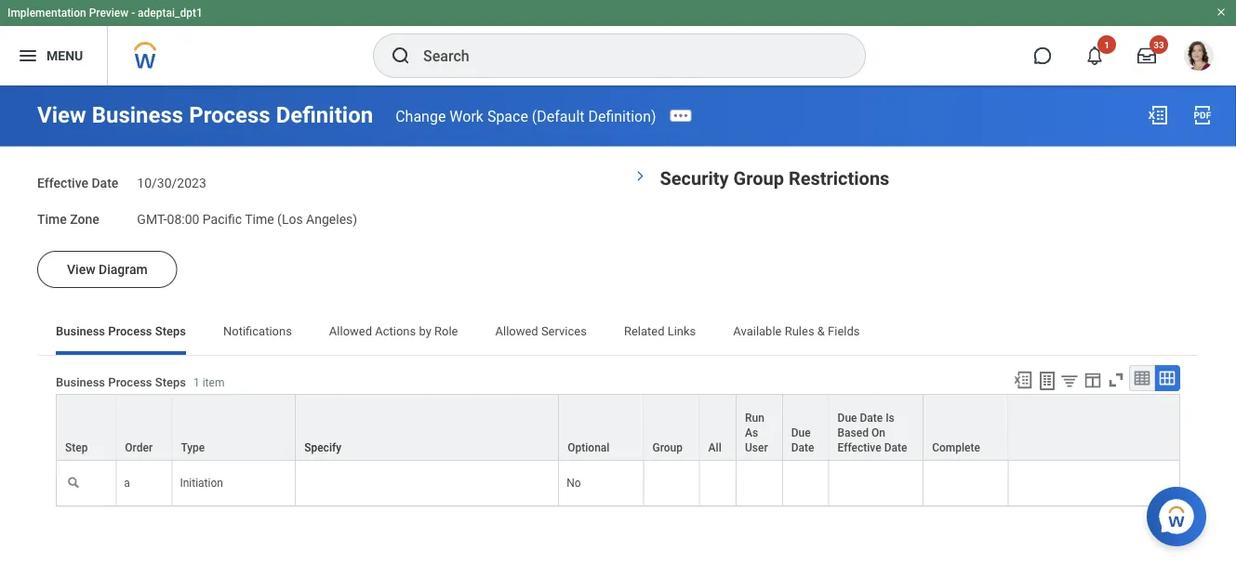 Task type: vqa. For each thing, say whether or not it's contained in the screenshot.
topmost our
no



Task type: describe. For each thing, give the bounding box(es) containing it.
view for view business process definition
[[37, 102, 86, 128]]

2 time from the left
[[245, 211, 274, 227]]

services
[[541, 324, 587, 338]]

effective date element
[[137, 164, 206, 192]]

run as user
[[745, 412, 768, 455]]

view printable version (pdf) image
[[1192, 104, 1214, 127]]

menu
[[47, 48, 83, 63]]

fullscreen image
[[1106, 370, 1127, 391]]

fields
[[828, 324, 860, 338]]

0 horizontal spatial effective
[[37, 175, 88, 191]]

table image
[[1133, 369, 1152, 388]]

available
[[733, 324, 782, 338]]

inbox large image
[[1138, 47, 1157, 65]]

steps for business process steps
[[155, 324, 186, 338]]

specify button
[[296, 396, 559, 461]]

is
[[886, 412, 895, 425]]

Search Workday  search field
[[423, 35, 827, 76]]

view diagram
[[67, 262, 148, 277]]

links
[[668, 324, 696, 338]]

process for business process steps 1 item
[[108, 375, 152, 389]]

security group restrictions button
[[660, 168, 890, 190]]

optional
[[568, 442, 610, 455]]

1 cell from the left
[[296, 462, 559, 507]]

row containing run as user
[[56, 395, 1181, 462]]

group inside popup button
[[653, 442, 683, 455]]

run as user button
[[737, 396, 782, 461]]

close environment banner image
[[1216, 7, 1227, 18]]

date down on
[[885, 442, 908, 455]]

user
[[745, 442, 768, 455]]

view for view diagram
[[67, 262, 95, 277]]

allowed for allowed services
[[495, 324, 538, 338]]

based
[[838, 427, 869, 440]]

allowed services
[[495, 324, 587, 338]]

adeptai_dpt1
[[138, 7, 203, 20]]

08:00
[[167, 211, 199, 227]]

row containing a
[[56, 462, 1181, 507]]

related
[[624, 324, 665, 338]]

by
[[419, 324, 432, 338]]

business process steps
[[56, 324, 186, 338]]

related links
[[624, 324, 696, 338]]

restrictions
[[789, 168, 890, 190]]

view diagram button
[[37, 251, 177, 288]]

export to worksheets image
[[1037, 370, 1059, 393]]

initiation element
[[180, 474, 223, 490]]

process for business process steps
[[108, 324, 152, 338]]

menu banner
[[0, 0, 1237, 86]]

all
[[709, 442, 722, 455]]

preview
[[89, 7, 129, 20]]

due date is based on effective date button
[[830, 396, 923, 461]]

rules
[[785, 324, 815, 338]]

change work space (default definition)
[[396, 107, 657, 125]]

tab list inside view business process definition main content
[[37, 311, 1199, 355]]

gmt-
[[137, 211, 167, 227]]

expand table image
[[1158, 369, 1177, 388]]

gmt-08:00 pacific time (los angeles)
[[137, 211, 357, 227]]

date for due date is based on effective date
[[860, 412, 883, 425]]

due date
[[792, 427, 815, 455]]

all button
[[700, 396, 736, 461]]

space
[[487, 107, 528, 125]]

complete button
[[924, 396, 1008, 461]]

effective date
[[37, 175, 118, 191]]

due for due date
[[792, 427, 811, 440]]

specify
[[304, 442, 342, 455]]

4 cell from the left
[[737, 462, 783, 507]]

change
[[396, 107, 446, 125]]

work
[[450, 107, 484, 125]]

6 cell from the left
[[830, 462, 924, 507]]



Task type: locate. For each thing, give the bounding box(es) containing it.
complete
[[932, 442, 981, 455]]

search image
[[390, 45, 412, 67]]

0 vertical spatial due
[[838, 412, 857, 425]]

2 steps from the top
[[155, 375, 186, 389]]

10/30/2023
[[137, 175, 206, 191]]

process up business process steps 1 item in the bottom of the page
[[108, 324, 152, 338]]

8 cell from the left
[[1009, 462, 1181, 507]]

notifications large image
[[1086, 47, 1104, 65]]

security group restrictions
[[660, 168, 890, 190]]

0 horizontal spatial 1
[[194, 376, 200, 389]]

due date is based on effective date
[[838, 412, 908, 455]]

2 allowed from the left
[[495, 324, 538, 338]]

1 left item
[[194, 376, 200, 389]]

time zone
[[37, 211, 99, 227]]

view business process definition main content
[[0, 86, 1237, 575]]

export to excel image for view business process definition
[[1147, 104, 1170, 127]]

steps up business process steps 1 item in the bottom of the page
[[155, 324, 186, 338]]

cell
[[296, 462, 559, 507], [644, 462, 700, 507], [700, 462, 737, 507], [737, 462, 783, 507], [783, 462, 830, 507], [830, 462, 924, 507], [924, 462, 1009, 507], [1009, 462, 1181, 507]]

actions
[[375, 324, 416, 338]]

-
[[131, 7, 135, 20]]

date up the zone
[[92, 175, 118, 191]]

group left all
[[653, 442, 683, 455]]

1
[[1105, 39, 1110, 50], [194, 376, 200, 389]]

due for due date is based on effective date
[[838, 412, 857, 425]]

business up step 'popup button'
[[56, 375, 105, 389]]

group button
[[644, 396, 699, 461]]

date inside popup button
[[792, 442, 815, 455]]

date for effective date
[[92, 175, 118, 191]]

row
[[56, 395, 1181, 462], [56, 462, 1181, 507]]

effective
[[37, 175, 88, 191], [838, 442, 882, 455]]

&
[[818, 324, 825, 338]]

effective inside due date is based on effective date
[[838, 442, 882, 455]]

1 vertical spatial group
[[653, 442, 683, 455]]

angeles)
[[306, 211, 357, 227]]

select to filter grid data image
[[1060, 371, 1080, 391]]

1 horizontal spatial due
[[838, 412, 857, 425]]

1 vertical spatial export to excel image
[[1013, 370, 1034, 391]]

3 cell from the left
[[700, 462, 737, 507]]

5 cell from the left
[[783, 462, 830, 507]]

2 vertical spatial business
[[56, 375, 105, 389]]

business up effective date element
[[92, 102, 183, 128]]

due inside due date is based on effective date
[[838, 412, 857, 425]]

tab list
[[37, 311, 1199, 355]]

a
[[124, 477, 130, 490]]

export to excel image for business process steps
[[1013, 370, 1034, 391]]

profile logan mcneil image
[[1184, 41, 1214, 75]]

diagram
[[99, 262, 148, 277]]

process
[[189, 102, 271, 128], [108, 324, 152, 338], [108, 375, 152, 389]]

view business process definition
[[37, 102, 373, 128]]

business down view diagram button
[[56, 324, 105, 338]]

date
[[92, 175, 118, 191], [860, 412, 883, 425], [792, 442, 815, 455], [885, 442, 908, 455]]

step button
[[57, 396, 116, 461]]

0 vertical spatial 1
[[1105, 39, 1110, 50]]

1 horizontal spatial time
[[245, 211, 274, 227]]

menu button
[[0, 26, 107, 86]]

step
[[65, 442, 88, 455]]

1 row from the top
[[56, 395, 1181, 462]]

definition
[[276, 102, 373, 128]]

(default
[[532, 107, 585, 125]]

business for business process steps
[[56, 324, 105, 338]]

change work space (default definition) link
[[396, 107, 657, 125]]

1 horizontal spatial group
[[734, 168, 784, 190]]

notifications
[[223, 324, 292, 338]]

1 inside button
[[1105, 39, 1110, 50]]

1 horizontal spatial allowed
[[495, 324, 538, 338]]

click to view/edit grid preferences image
[[1083, 370, 1104, 391]]

time left the zone
[[37, 211, 67, 227]]

pacific
[[203, 211, 242, 227]]

view left diagram
[[67, 262, 95, 277]]

2 cell from the left
[[644, 462, 700, 507]]

date up on
[[860, 412, 883, 425]]

view down 'menu'
[[37, 102, 86, 128]]

process up order popup button
[[108, 375, 152, 389]]

0 vertical spatial process
[[189, 102, 271, 128]]

1 vertical spatial due
[[792, 427, 811, 440]]

0 vertical spatial business
[[92, 102, 183, 128]]

chevron down image
[[634, 165, 647, 187]]

1 vertical spatial business
[[56, 324, 105, 338]]

2 vertical spatial process
[[108, 375, 152, 389]]

group right the security
[[734, 168, 784, 190]]

process up effective date element
[[189, 102, 271, 128]]

1 steps from the top
[[155, 324, 186, 338]]

(los
[[277, 211, 303, 227]]

view inside view diagram button
[[67, 262, 95, 277]]

due right run as user popup button
[[792, 427, 811, 440]]

7 cell from the left
[[924, 462, 1009, 507]]

row down 'optional'
[[56, 462, 1181, 507]]

business
[[92, 102, 183, 128], [56, 324, 105, 338], [56, 375, 105, 389]]

allowed left "services"
[[495, 324, 538, 338]]

1 right notifications large icon
[[1105, 39, 1110, 50]]

allowed left actions
[[329, 324, 372, 338]]

effective down based
[[838, 442, 882, 455]]

export to excel image left the "view printable version (pdf)" image
[[1147, 104, 1170, 127]]

1 time from the left
[[37, 211, 67, 227]]

1 inside business process steps 1 item
[[194, 376, 200, 389]]

date right user
[[792, 442, 815, 455]]

1 vertical spatial process
[[108, 324, 152, 338]]

steps inside tab list
[[155, 324, 186, 338]]

group
[[734, 168, 784, 190], [653, 442, 683, 455]]

allowed for allowed actions by role
[[329, 324, 372, 338]]

gmt-08:00 pacific time (los angeles) element
[[137, 208, 357, 227]]

0 vertical spatial group
[[734, 168, 784, 190]]

time
[[37, 211, 67, 227], [245, 211, 274, 227]]

no
[[567, 477, 581, 490]]

run
[[745, 412, 765, 425]]

row up 'no'
[[56, 395, 1181, 462]]

0 horizontal spatial export to excel image
[[1013, 370, 1034, 391]]

zone
[[70, 211, 99, 227]]

0 vertical spatial view
[[37, 102, 86, 128]]

type
[[181, 442, 205, 455]]

as
[[745, 427, 759, 440]]

1 button
[[1075, 35, 1117, 76]]

due
[[838, 412, 857, 425], [792, 427, 811, 440]]

1 vertical spatial 1
[[194, 376, 200, 389]]

0 horizontal spatial group
[[653, 442, 683, 455]]

33 button
[[1127, 35, 1169, 76]]

0 horizontal spatial due
[[792, 427, 811, 440]]

date for due date
[[792, 442, 815, 455]]

due date button
[[783, 396, 829, 461]]

optional button
[[559, 396, 643, 461]]

allowed actions by role
[[329, 324, 458, 338]]

due inside due date
[[792, 427, 811, 440]]

0 horizontal spatial time
[[37, 211, 67, 227]]

toolbar inside view business process definition main content
[[1005, 366, 1181, 395]]

1 vertical spatial effective
[[838, 442, 882, 455]]

initiation
[[180, 477, 223, 490]]

steps for business process steps 1 item
[[155, 375, 186, 389]]

1 horizontal spatial export to excel image
[[1147, 104, 1170, 127]]

business for business process steps 1 item
[[56, 375, 105, 389]]

order
[[125, 442, 153, 455]]

33
[[1154, 39, 1165, 50]]

view
[[37, 102, 86, 128], [67, 262, 95, 277]]

0 vertical spatial steps
[[155, 324, 186, 338]]

1 vertical spatial steps
[[155, 375, 186, 389]]

due up based
[[838, 412, 857, 425]]

2 row from the top
[[56, 462, 1181, 507]]

time left "(los"
[[245, 211, 274, 227]]

item
[[203, 376, 225, 389]]

available rules & fields
[[733, 324, 860, 338]]

steps
[[155, 324, 186, 338], [155, 375, 186, 389]]

0 vertical spatial export to excel image
[[1147, 104, 1170, 127]]

export to excel image left export to worksheets icon
[[1013, 370, 1034, 391]]

1 vertical spatial view
[[67, 262, 95, 277]]

implementation preview -   adeptai_dpt1
[[7, 7, 203, 20]]

1 allowed from the left
[[329, 324, 372, 338]]

allowed
[[329, 324, 372, 338], [495, 324, 538, 338]]

toolbar
[[1005, 366, 1181, 395]]

1 horizontal spatial 1
[[1105, 39, 1110, 50]]

definition)
[[588, 107, 657, 125]]

export to excel image
[[1147, 104, 1170, 127], [1013, 370, 1034, 391]]

steps left item
[[155, 375, 186, 389]]

type button
[[173, 396, 295, 461]]

business process steps 1 item
[[56, 375, 225, 389]]

effective up "time zone" on the top left
[[37, 175, 88, 191]]

order button
[[117, 396, 172, 461]]

0 horizontal spatial allowed
[[329, 324, 372, 338]]

tab list containing business process steps
[[37, 311, 1199, 355]]

on
[[872, 427, 886, 440]]

justify image
[[17, 45, 39, 67]]

1 horizontal spatial effective
[[838, 442, 882, 455]]

0 vertical spatial effective
[[37, 175, 88, 191]]

role
[[435, 324, 458, 338]]

security
[[660, 168, 729, 190]]

implementation
[[7, 7, 86, 20]]



